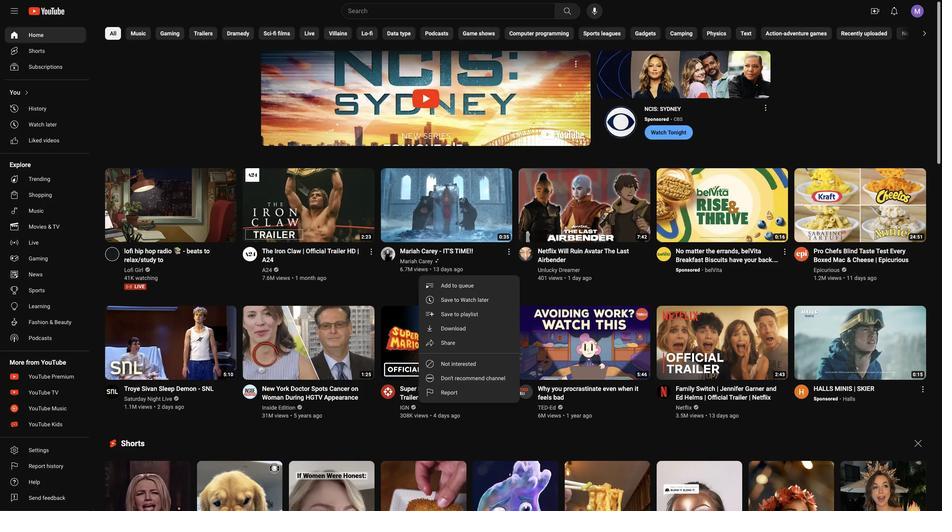 Task type: locate. For each thing, give the bounding box(es) containing it.
1 vertical spatial a24
[[262, 267, 272, 274]]

None search field
[[327, 3, 582, 19]]

days right 4 at the left of page
[[438, 413, 450, 419]]

playlist
[[461, 311, 478, 318]]

tv right movies
[[53, 224, 60, 230]]

the inside netflix will ruin avatar the last airbender
[[605, 248, 616, 255]]

ago down demon
[[175, 404, 184, 411]]

carey for mariah carey
[[419, 258, 433, 265]]

2 horizontal spatial netflix
[[753, 394, 771, 402]]

save to playlist option
[[419, 307, 520, 322]]

2 the from the left
[[605, 248, 616, 255]]

mariah for mariah carey
[[400, 258, 418, 265]]

& right movies
[[48, 224, 51, 230]]

unlucky dreamer image
[[519, 247, 534, 262]]

- right rpg
[[451, 385, 453, 393]]

ted-ed link
[[538, 404, 557, 412]]

1:25
[[362, 372, 372, 378]]

2 horizontal spatial watch
[[651, 129, 667, 136]]

mariah for mariah carey - it's time!!
[[400, 248, 420, 255]]

from
[[26, 359, 40, 367]]

shorts down home
[[29, 48, 45, 54]]

- inside super mario rpg - official overview trailer
[[451, 385, 453, 393]]

your right have
[[745, 256, 757, 264]]

1
[[295, 275, 299, 282], [568, 275, 571, 282], [567, 413, 570, 419]]

5:46
[[638, 372, 648, 378]]

1 mariah from the top
[[400, 248, 420, 255]]

views down inside edition link
[[275, 413, 289, 419]]

youtube down more from youtube
[[29, 374, 50, 380]]

why you procrastinate even when it feels bad
[[538, 385, 639, 402]]

13 right 3.5m views
[[709, 413, 716, 419]]

save to watch later option
[[419, 293, 520, 307]]

news
[[29, 272, 43, 278]]

|
[[303, 248, 305, 255], [358, 248, 359, 255], [876, 256, 878, 264], [717, 385, 719, 393], [855, 385, 856, 393], [705, 394, 707, 402], [749, 394, 751, 402]]

action-adventure games
[[766, 30, 828, 37]]

avatar
[[585, 248, 603, 255]]

1 vertical spatial your
[[689, 265, 702, 273]]

ago right day
[[583, 275, 592, 282]]

carey inside "link"
[[422, 248, 438, 255]]

ago for even
[[583, 413, 593, 419]]

1 horizontal spatial your
[[745, 256, 757, 264]]

13
[[433, 266, 440, 273], [709, 413, 716, 419]]

troye
[[124, 385, 140, 393]]

1 horizontal spatial ed
[[676, 394, 683, 402]]

tab list
[[105, 22, 936, 45]]

later up playlist
[[478, 297, 489, 303]]

save down add
[[441, 297, 453, 303]]

0 horizontal spatial live
[[29, 240, 39, 246]]

1 left day
[[568, 275, 571, 282]]

0 vertical spatial later
[[46, 121, 57, 128]]

youtube for kids
[[29, 422, 50, 428]]

tv down youtube premium
[[52, 390, 59, 396]]

report option
[[419, 386, 520, 400]]

0 horizontal spatial later
[[46, 121, 57, 128]]

live right films
[[305, 30, 315, 37]]

views right 7.6m
[[276, 275, 290, 282]]

ago up add to queue
[[454, 266, 463, 273]]

2:43 link
[[657, 306, 789, 381]]

1 horizontal spatial trailer
[[400, 394, 418, 402]]

netflix inside "netflix" "link"
[[676, 405, 692, 411]]

to for save to playlist
[[454, 311, 459, 318]]

2 days ago
[[157, 404, 184, 411]]

0 vertical spatial podcasts
[[425, 30, 449, 37]]

views down epicurious link
[[828, 275, 842, 282]]

0 vertical spatial 13
[[433, 266, 440, 273]]

| down the test
[[876, 256, 878, 264]]

new for new york doctor spots cancer on woman during hgtv appearance
[[262, 385, 275, 393]]

0 horizontal spatial ed
[[550, 405, 556, 411]]

0 horizontal spatial belvita
[[705, 267, 723, 274]]

live up 2 days ago
[[162, 396, 172, 403]]

trailer inside the iron claw | official trailer hd | a24
[[328, 248, 346, 255]]

the left last
[[605, 248, 616, 255]]

1 vertical spatial netflix
[[753, 394, 771, 402]]

woman
[[262, 394, 284, 402]]

13 days ago up add
[[433, 266, 463, 273]]

youtube premium link
[[5, 369, 86, 385], [5, 369, 86, 385]]

1 vertical spatial report
[[29, 464, 45, 470]]

shorts down the "1.1m"
[[121, 439, 145, 449]]

1 the from the left
[[262, 248, 273, 255]]

2 mariah from the top
[[400, 258, 418, 265]]

report for report
[[441, 390, 458, 396]]

0 horizontal spatial the
[[262, 248, 273, 255]]

list box containing add to queue
[[419, 276, 520, 403]]

the
[[262, 248, 273, 255], [605, 248, 616, 255]]

adventure
[[784, 30, 809, 37]]

0 horizontal spatial podcasts
[[29, 335, 52, 342]]

you inside why you procrastinate even when it feels bad
[[552, 385, 562, 393]]

iron
[[275, 248, 286, 255]]

to right add
[[452, 283, 457, 289]]

1 left month
[[295, 275, 299, 282]]

a24 link
[[262, 266, 273, 274]]

to right beats
[[204, 248, 210, 255]]

music
[[131, 30, 146, 37], [29, 208, 44, 214], [52, 406, 67, 412]]

1 vertical spatial sports
[[29, 288, 45, 294]]

later inside option
[[478, 297, 489, 303]]

1 vertical spatial ed
[[550, 405, 556, 411]]

youtube
[[41, 359, 66, 367], [29, 374, 50, 380], [29, 390, 50, 396], [29, 406, 50, 412], [29, 422, 50, 428]]

saturday night live
[[124, 396, 172, 403]]

0 vertical spatial ed
[[676, 394, 683, 402]]

ago right 4 at the left of page
[[451, 413, 461, 419]]

- left snl
[[198, 385, 200, 393]]

1 vertical spatial new
[[262, 385, 275, 393]]

0 horizontal spatial your
[[689, 265, 702, 273]]

netflix for "netflix" "link"
[[676, 405, 692, 411]]

mariah inside mariah carey link
[[400, 258, 418, 265]]

computer programming
[[510, 30, 569, 37]]

youtube for premium
[[29, 374, 50, 380]]

trailer left hd
[[328, 248, 346, 255]]

2 vertical spatial &
[[50, 319, 53, 326]]

views for york
[[275, 413, 289, 419]]

a24 up 7.6m
[[262, 267, 272, 274]]

1 horizontal spatial later
[[478, 297, 489, 303]]

saturday night live link
[[124, 395, 173, 403]]

0 vertical spatial carey
[[422, 248, 438, 255]]

the iron claw | official trailer hd | a24 by a24 7,606,973 views 1 month ago 2 minutes, 23 seconds element
[[262, 247, 365, 265]]

ago for demon
[[175, 404, 184, 411]]

avatar image image
[[912, 5, 924, 18]]

0 vertical spatial epicurious
[[879, 256, 909, 264]]

youtube down youtube tv
[[29, 406, 50, 412]]

sponsored down halls
[[814, 397, 839, 402]]

ago down the cheese
[[868, 275, 877, 282]]

0 vertical spatial sports
[[584, 30, 600, 37]]

to down add to queue
[[454, 297, 459, 303]]

relax/study
[[124, 256, 156, 264]]

35 seconds element
[[500, 235, 510, 240]]

days for |
[[717, 413, 729, 419]]

2 minutes, 23 seconds element
[[362, 235, 372, 240]]

0 vertical spatial watch
[[29, 121, 44, 128]]

don't
[[441, 376, 454, 382]]

0 horizontal spatial gaming
[[29, 256, 48, 262]]

days right "11"
[[855, 275, 867, 282]]

ted-
[[538, 405, 550, 411]]

1 horizontal spatial watch
[[461, 297, 476, 303]]

308k
[[400, 413, 413, 419]]

ago right the years
[[313, 413, 323, 419]]

trailer inside family switch | jennifer garner and ed helms | official trailer | netflix
[[730, 394, 748, 402]]

0 horizontal spatial 13 days ago
[[433, 266, 463, 273]]

official
[[306, 248, 326, 255], [454, 385, 474, 393], [708, 394, 728, 402]]

& left the beauty
[[50, 319, 53, 326]]

views for iron
[[276, 275, 290, 282]]

new up the woman
[[262, 385, 275, 393]]

ted ed image
[[519, 385, 534, 399]]

podcasts down search text box on the top
[[425, 30, 449, 37]]

go to channel: halls. image
[[795, 385, 810, 399]]

0 horizontal spatial you
[[552, 385, 562, 393]]

lofi hip hop radio 📚 - beats to relax/study to link
[[124, 247, 227, 265]]

the iron claw | official trailer hd | a24 link
[[262, 247, 365, 265]]

1 horizontal spatial belvita
[[742, 248, 762, 255]]

0:15
[[914, 372, 924, 378]]

1 vertical spatial later
[[478, 297, 489, 303]]

1 for procrastinate
[[567, 413, 570, 419]]

official inside the iron claw | official trailer hd | a24
[[306, 248, 326, 255]]

you down 'avatar image' on the top of page
[[921, 30, 930, 37]]

mariah carey - it's time!!
[[400, 248, 473, 255]]

netflix will ruin avatar the last airbender by unlucky dreamer 401 views 1 day ago 7 minutes, 42 seconds element
[[538, 247, 641, 265]]

0 vertical spatial new
[[903, 30, 914, 37]]

watch for watch tonight
[[651, 129, 667, 136]]

podcasts down fashion
[[29, 335, 52, 342]]

7 minutes, 42 seconds element
[[638, 235, 648, 240]]

go to channel: belvita. element
[[705, 267, 723, 274]]

music right the all
[[131, 30, 146, 37]]

2 a24 from the top
[[262, 267, 272, 274]]

1 save from the top
[[441, 297, 453, 303]]

2 horizontal spatial trailer
[[730, 394, 748, 402]]

1 vertical spatial shorts
[[121, 439, 145, 449]]

rpg
[[437, 385, 449, 393]]

list box
[[419, 276, 520, 403]]

save
[[441, 297, 453, 303], [441, 311, 453, 318]]

0 vertical spatial belvita
[[742, 248, 762, 255]]

1 vertical spatial music
[[29, 208, 44, 214]]

0 vertical spatial &
[[48, 224, 51, 230]]

save for save to playlist
[[441, 311, 453, 318]]

watch tonight
[[651, 129, 687, 136]]

carey up mariah carey link
[[422, 248, 438, 255]]

13 days ago for it's
[[433, 266, 463, 273]]

a24 up a24 "link"
[[262, 256, 274, 264]]

0 horizontal spatial sponsored
[[645, 117, 669, 122]]

| left skier
[[855, 385, 856, 393]]

official right claw
[[306, 248, 326, 255]]

📚
[[174, 248, 182, 255]]

music up movies
[[29, 208, 44, 214]]

mariah carey - it's time!! by mariah carey 6,750,816 views 13 days ago 35 seconds element
[[400, 247, 473, 256]]

report inside option
[[441, 390, 458, 396]]

13 down mariah carey - it's time!! by mariah carey 6,750,816 views 13 days ago 35 seconds element
[[433, 266, 440, 273]]

will
[[559, 248, 569, 255]]

days
[[441, 266, 453, 273], [855, 275, 867, 282], [162, 404, 174, 411], [438, 413, 450, 419], [717, 413, 729, 419]]

24:51 link
[[795, 168, 927, 243]]

0 vertical spatial official
[[306, 248, 326, 255]]

ago for avatar
[[583, 275, 592, 282]]

ed inside ted-ed link
[[550, 405, 556, 411]]

go to channel: belvita. image
[[657, 247, 672, 262]]

0 horizontal spatial epicurious
[[814, 267, 840, 274]]

youtube for music
[[29, 406, 50, 412]]

0 horizontal spatial music
[[29, 208, 44, 214]]

views for will
[[549, 275, 563, 282]]

2 horizontal spatial music
[[131, 30, 146, 37]]

1 horizontal spatial sponsored
[[676, 268, 701, 273]]

super
[[400, 385, 417, 393]]

1 vertical spatial carey
[[419, 258, 433, 265]]

troye sivan sleep demon - snl by saturday night live 1,178,983 views 2 days ago 5 minutes, 10 seconds element
[[124, 385, 214, 394]]

new york doctor spots cancer on woman during hgtv appearance by inside edition 31,363,759 views 5 years ago 1 minute, 25 seconds element
[[262, 385, 365, 403]]

watch inside option
[[461, 297, 476, 303]]

0 vertical spatial mariah
[[400, 248, 420, 255]]

0 vertical spatial save
[[441, 297, 453, 303]]

days for rpg
[[438, 413, 450, 419]]

days down family switch | jennifer garner and ed helms | official trailer | netflix
[[717, 413, 729, 419]]

1 horizontal spatial epicurious
[[879, 256, 909, 264]]

1 vertical spatial &
[[848, 256, 852, 264]]

1 vertical spatial save
[[441, 311, 453, 318]]

2 fi from the left
[[370, 30, 373, 37]]

send feedback
[[29, 495, 65, 502]]

netflix down garner
[[753, 394, 771, 402]]

to for new to you
[[915, 30, 920, 37]]

beats
[[187, 248, 203, 255]]

new for new to you
[[903, 30, 914, 37]]

watch
[[29, 121, 44, 128], [651, 129, 667, 136], [461, 297, 476, 303]]

even
[[603, 385, 617, 393]]

2 vertical spatial official
[[708, 394, 728, 402]]

belvita inside no matter the errands, belvita breakfast biscuits have your back. and your tastebuds.
[[742, 248, 762, 255]]

data
[[387, 30, 399, 37]]

2 horizontal spatial sponsored
[[814, 397, 839, 402]]

1 vertical spatial you
[[552, 385, 562, 393]]

401 views
[[538, 275, 563, 282]]

1 horizontal spatial 13 days ago
[[709, 413, 739, 419]]

2
[[157, 404, 161, 411]]

later up videos
[[46, 121, 57, 128]]

sponsored for no matter the errands, belvita breakfast biscuits have your back. and your tastebuds.
[[676, 268, 701, 273]]

0 horizontal spatial fi
[[273, 30, 277, 37]]

the left iron
[[262, 248, 273, 255]]

1 vertical spatial gaming
[[29, 256, 48, 262]]

help
[[29, 480, 40, 486]]

1 horizontal spatial podcasts
[[425, 30, 449, 37]]

official for trailer
[[306, 248, 326, 255]]

ed down family in the bottom of the page
[[676, 394, 683, 402]]

1 horizontal spatial live
[[162, 396, 172, 403]]

more
[[10, 359, 24, 367]]

belvita up back.
[[742, 248, 762, 255]]

the inside the iron claw | official trailer hd | a24
[[262, 248, 273, 255]]

tv
[[53, 224, 60, 230], [52, 390, 59, 396]]

4 minutes, 55 seconds element
[[500, 372, 510, 378]]

liked videos link
[[5, 133, 86, 149], [5, 133, 86, 149]]

official inside super mario rpg - official overview trailer
[[454, 385, 474, 393]]

ago for spots
[[313, 413, 323, 419]]

new down 'avatar image' on the top of page
[[903, 30, 914, 37]]

1 vertical spatial mariah
[[400, 258, 418, 265]]

5 minutes, 46 seconds element
[[638, 372, 648, 378]]

saturday night live image
[[105, 385, 119, 399]]

spots
[[312, 385, 328, 393]]

ago right year
[[583, 413, 593, 419]]

gaming left "trailers"
[[160, 30, 180, 37]]

sponsored down breakfast
[[676, 268, 701, 273]]

1 fi from the left
[[273, 30, 277, 37]]

views for switch
[[690, 413, 704, 419]]

gaming up news
[[29, 256, 48, 262]]

&
[[48, 224, 51, 230], [848, 256, 852, 264], [50, 319, 53, 326]]

31m
[[262, 413, 273, 419]]

& down 'blind' in the right of the page
[[848, 256, 852, 264]]

6.7m views
[[400, 266, 428, 273]]

to for save to watch later
[[454, 297, 459, 303]]

channel
[[486, 376, 506, 382]]

1 vertical spatial watch
[[651, 129, 667, 136]]

0 horizontal spatial official
[[306, 248, 326, 255]]

2 vertical spatial live
[[162, 396, 172, 403]]

2 vertical spatial watch
[[461, 297, 476, 303]]

mario
[[419, 385, 435, 393]]

save to watch later
[[441, 297, 489, 303]]

1 horizontal spatial official
[[454, 385, 474, 393]]

lo-fi
[[362, 30, 373, 37]]

5 minutes, 10 seconds element
[[224, 372, 234, 378]]

0 horizontal spatial 13
[[433, 266, 440, 273]]

0 horizontal spatial trailer
[[328, 248, 346, 255]]

0 vertical spatial netflix
[[538, 248, 557, 255]]

inside edition link
[[262, 404, 296, 412]]

queue
[[459, 283, 474, 289]]

ago for |
[[317, 275, 327, 282]]

ago for taste
[[868, 275, 877, 282]]

0:16 link
[[657, 168, 789, 243]]

0 vertical spatial music
[[131, 30, 146, 37]]

sports for sports
[[29, 288, 45, 294]]

to down 'avatar image' on the top of page
[[915, 30, 920, 37]]

Watch Tonight text field
[[651, 129, 687, 136]]

1 horizontal spatial the
[[605, 248, 616, 255]]

sleep
[[159, 385, 175, 393]]

0 vertical spatial report
[[441, 390, 458, 396]]

pro chefs blind taste test every boxed mac & cheese | epicurious
[[814, 248, 909, 264]]

2 horizontal spatial live
[[305, 30, 315, 37]]

sports for sports leagues
[[584, 30, 600, 37]]

belvita down "biscuits"
[[705, 267, 723, 274]]

your down breakfast
[[689, 265, 702, 273]]

0 horizontal spatial watch
[[29, 121, 44, 128]]

1.2m views
[[814, 275, 842, 282]]

overview
[[476, 385, 502, 393]]

don't recommend channel option
[[419, 372, 520, 386]]

days right 2
[[162, 404, 174, 411]]

new inside 'new york doctor spots cancer on woman during hgtv appearance'
[[262, 385, 275, 393]]

days for -
[[441, 266, 453, 273]]

- left it's
[[440, 248, 442, 255]]

ago
[[454, 266, 463, 273], [317, 275, 327, 282], [583, 275, 592, 282], [868, 275, 877, 282], [175, 404, 184, 411], [313, 413, 323, 419], [451, 413, 461, 419], [583, 413, 593, 419], [730, 413, 739, 419]]

views for you
[[548, 413, 562, 419]]

1 horizontal spatial you
[[921, 30, 930, 37]]

1 vertical spatial podcasts
[[29, 335, 52, 342]]

1 left year
[[567, 413, 570, 419]]

- inside the lofi hip hop radio 📚 - beats to relax/study to
[[183, 248, 185, 255]]

fi left data
[[370, 30, 373, 37]]

you link
[[5, 85, 86, 101], [5, 85, 86, 101]]

report history link
[[5, 459, 86, 475], [5, 459, 86, 475]]

0 vertical spatial shorts
[[29, 48, 45, 54]]

6m views
[[538, 413, 562, 419]]

days up add
[[441, 266, 453, 273]]

ago down family switch | jennifer garner and ed helms | official trailer | netflix 'link'
[[730, 413, 739, 419]]

youtube up youtube music
[[29, 390, 50, 396]]

official down switch
[[708, 394, 728, 402]]

home link
[[5, 27, 86, 43], [5, 27, 86, 43]]

1 horizontal spatial sports
[[584, 30, 600, 37]]

it's
[[443, 248, 454, 255]]

sports left leagues
[[584, 30, 600, 37]]

movies & tv link
[[5, 219, 86, 235], [5, 219, 86, 235]]

save up download
[[441, 311, 453, 318]]

0 vertical spatial you
[[921, 30, 930, 37]]

to
[[915, 30, 920, 37], [204, 248, 210, 255], [158, 256, 164, 264], [452, 283, 457, 289], [454, 297, 459, 303], [454, 311, 459, 318]]

views down ted-ed link
[[548, 413, 562, 419]]

carey up 6.7m views
[[419, 258, 433, 265]]

| right switch
[[717, 385, 719, 393]]

mariah inside mariah carey - it's time!! by mariah carey 6,750,816 views 13 days ago 35 seconds element
[[400, 248, 420, 255]]

views right the 3.5m
[[690, 413, 704, 419]]

7:42
[[638, 235, 648, 240]]

0 horizontal spatial new
[[262, 385, 275, 393]]

report down the don't
[[441, 390, 458, 396]]

programming
[[536, 30, 569, 37]]

13 for carey
[[433, 266, 440, 273]]

netflix inside netflix will ruin avatar the last airbender
[[538, 248, 557, 255]]

views for mario
[[415, 413, 429, 419]]

- right 📚
[[183, 248, 185, 255]]

trailer down super
[[400, 394, 418, 402]]

2 vertical spatial music
[[52, 406, 67, 412]]

1 vertical spatial belvita
[[705, 267, 723, 274]]

you up the bad
[[552, 385, 562, 393]]

why you procrastinate even when it feels bad by ted-ed 6,082,361 views 1 year ago 5 minutes, 46 seconds element
[[538, 385, 641, 403]]

official down 'recommend'
[[454, 385, 474, 393]]

netflix up the 3.5m
[[676, 405, 692, 411]]

mariah up 6.7m
[[400, 258, 418, 265]]

1 horizontal spatial gaming
[[160, 30, 180, 37]]

youtube left kids
[[29, 422, 50, 428]]

views down mariah carey link
[[414, 266, 428, 273]]

fi left films
[[273, 30, 277, 37]]

days for blind
[[855, 275, 867, 282]]

lofi hip hop radio 📚 - beats to relax/study to by lofi girl 298,841,028 views element
[[124, 247, 227, 265]]

epicurious down every
[[879, 256, 909, 264]]

podcasts
[[425, 30, 449, 37], [29, 335, 52, 342]]

| right hd
[[358, 248, 359, 255]]

2 horizontal spatial official
[[708, 394, 728, 402]]

1 horizontal spatial netflix
[[676, 405, 692, 411]]

1 a24 from the top
[[262, 256, 274, 264]]

ncis: sydney
[[645, 106, 681, 112]]

pro chefs blind taste test every boxed mac & cheese | epicurious by epicurious 1,209,032 views 11 days ago 24 minutes element
[[814, 247, 917, 265]]

demon
[[176, 385, 197, 393]]

a24
[[262, 256, 274, 264], [262, 267, 272, 274]]

& inside pro chefs blind taste test every boxed mac & cheese | epicurious
[[848, 256, 852, 264]]

2 save from the top
[[441, 311, 453, 318]]

0 horizontal spatial report
[[29, 464, 45, 470]]

0 vertical spatial 13 days ago
[[433, 266, 463, 273]]

family
[[676, 385, 695, 393]]

music up kids
[[52, 406, 67, 412]]

ago right month
[[317, 275, 327, 282]]

fashion & beauty link
[[5, 315, 86, 331], [5, 315, 86, 331]]

sports down news
[[29, 288, 45, 294]]

13 days ago down family switch | jennifer garner and ed helms | official trailer | netflix 'link'
[[709, 413, 739, 419]]

1 horizontal spatial report
[[441, 390, 458, 396]]

views down saturday night live
[[138, 404, 152, 411]]

1 vertical spatial 13
[[709, 413, 716, 419]]

1 vertical spatial live
[[29, 240, 39, 246]]

carey for mariah carey - it's time!!
[[422, 248, 438, 255]]

live down movies
[[29, 240, 39, 246]]

game shows
[[463, 30, 495, 37]]

watch up save to playlist option
[[461, 297, 476, 303]]

1 vertical spatial official
[[454, 385, 474, 393]]

epicurious
[[879, 256, 909, 264], [814, 267, 840, 274]]

1 horizontal spatial fi
[[370, 30, 373, 37]]



Task type: vqa. For each thing, say whether or not it's contained in the screenshot.


Task type: describe. For each thing, give the bounding box(es) containing it.
sydney
[[660, 106, 681, 112]]

save for save to watch later
[[441, 297, 453, 303]]

add to queue option
[[419, 279, 520, 293]]

when
[[618, 385, 634, 393]]

4:55 link
[[381, 306, 513, 381]]

netflix inside family switch | jennifer garner and ed helms | official trailer | netflix
[[753, 394, 771, 402]]

a24 image
[[243, 247, 257, 262]]

skier
[[858, 385, 875, 393]]

on
[[351, 385, 359, 393]]

explore
[[10, 161, 31, 169]]

1 for claw
[[295, 275, 299, 282]]

netflix will ruin avatar the last airbender
[[538, 248, 629, 264]]

1 horizontal spatial shorts
[[121, 439, 145, 449]]

netflix image
[[657, 385, 672, 399]]

4
[[434, 413, 437, 419]]

why you procrastinate even when it feels bad link
[[538, 385, 641, 403]]

send
[[29, 495, 41, 502]]

5:10 link
[[105, 306, 237, 381]]

go to channel: halls. element
[[843, 396, 856, 403]]

to down radio
[[158, 256, 164, 264]]

lo-
[[362, 30, 370, 37]]

| down switch
[[705, 394, 707, 402]]

physics
[[707, 30, 727, 37]]

1 horizontal spatial music
[[52, 406, 67, 412]]

pro
[[814, 248, 824, 255]]

13 days ago for jennifer
[[709, 413, 739, 419]]

boxed
[[814, 256, 832, 264]]

- inside troye sivan sleep demon - snl by saturday night live 1,178,983 views 2 days ago 5 minutes, 10 seconds element
[[198, 385, 200, 393]]

gadgets
[[636, 30, 656, 37]]

unlucky dreamer link
[[538, 266, 581, 274]]

cancer
[[330, 385, 350, 393]]

have
[[730, 256, 743, 264]]

13 for switch
[[709, 413, 716, 419]]

ign image
[[381, 385, 396, 399]]

radio
[[158, 248, 172, 255]]

not interested
[[441, 361, 476, 368]]

new york doctor spots cancer on woman during hgtv appearance link
[[262, 385, 365, 403]]

7:42 link
[[519, 168, 651, 243]]

1 vertical spatial epicurious
[[814, 267, 840, 274]]

history
[[47, 464, 63, 470]]

0:16
[[776, 235, 786, 240]]

data type
[[387, 30, 411, 37]]

a24 inside the iron claw | official trailer hd | a24
[[262, 256, 274, 264]]

unlucky dreamer
[[538, 267, 580, 274]]

5 years ago
[[294, 413, 323, 419]]

Search text field
[[348, 6, 553, 16]]

live status
[[124, 284, 147, 290]]

more from youtube
[[10, 359, 66, 367]]

family switch | jennifer garner and ed helms | official trailer | netflix by netflix 3,504,976 views 13 days ago 2 minutes, 43 seconds element
[[676, 385, 779, 403]]

download
[[441, 326, 466, 332]]

hd
[[347, 248, 356, 255]]

uploaded
[[865, 30, 888, 37]]

trailer inside super mario rpg - official overview trailer
[[400, 394, 418, 402]]

cbs
[[674, 117, 683, 122]]

fashion
[[29, 319, 48, 326]]

dreamer
[[559, 267, 580, 274]]

the iron claw | official trailer hd | a24
[[262, 248, 359, 264]]

mariah carey image
[[381, 247, 396, 262]]

0 vertical spatial your
[[745, 256, 757, 264]]

sci-
[[264, 30, 273, 37]]

a24 inside a24 "link"
[[262, 267, 272, 274]]

netflix for netflix will ruin avatar the last airbender
[[538, 248, 557, 255]]

subscriptions
[[29, 64, 63, 70]]

| right claw
[[303, 248, 305, 255]]

procrastinate
[[564, 385, 602, 393]]

snl
[[202, 385, 214, 393]]

ign
[[400, 405, 410, 411]]

0 vertical spatial gaming
[[160, 30, 180, 37]]

ed inside family switch | jennifer garner and ed helms | official trailer | netflix
[[676, 394, 683, 402]]

camping
[[671, 30, 693, 37]]

saturday
[[124, 396, 146, 403]]

ago for jennifer
[[730, 413, 739, 419]]

watch later
[[29, 121, 57, 128]]

& for beauty
[[50, 319, 53, 326]]

youtube for tv
[[29, 390, 50, 396]]

0 vertical spatial sponsored
[[645, 117, 669, 122]]

games
[[811, 30, 828, 37]]

premium
[[52, 374, 74, 380]]

minis
[[835, 385, 853, 393]]

lofi girl image
[[105, 247, 119, 262]]

back.
[[759, 256, 774, 264]]

netflix link
[[676, 404, 693, 412]]

sponsored for halls minis | skier
[[814, 397, 839, 402]]

fi for sci-
[[273, 30, 277, 37]]

hop
[[145, 248, 156, 255]]

epicurious image
[[795, 247, 810, 262]]

lofi girl link
[[124, 266, 144, 274]]

recently uploaded
[[842, 30, 888, 37]]

| down garner
[[749, 394, 751, 402]]

& for tv
[[48, 224, 51, 230]]

sports leagues
[[584, 30, 621, 37]]

1 for ruin
[[568, 275, 571, 282]]

lofi girl
[[124, 267, 143, 274]]

shopping
[[29, 192, 52, 198]]

official inside family switch | jennifer garner and ed helms | official trailer | netflix
[[708, 394, 728, 402]]

family switch | jennifer garner and ed helms | official trailer | netflix
[[676, 385, 777, 402]]

ago for it's
[[454, 266, 463, 273]]

0 vertical spatial tv
[[53, 224, 60, 230]]

cbs link
[[674, 116, 684, 123]]

fi for lo-
[[370, 30, 373, 37]]

watch for watch later
[[29, 121, 44, 128]]

- inside mariah carey - it's time!! by mariah carey 6,750,816 views 13 days ago 35 seconds element
[[440, 248, 442, 255]]

6.7m
[[400, 266, 413, 273]]

24 minutes, 51 seconds element
[[911, 235, 924, 240]]

| inside pro chefs blind taste test every boxed mac & cheese | epicurious
[[876, 256, 878, 264]]

share option
[[419, 336, 520, 350]]

epicurious inside pro chefs blind taste test every boxed mac & cheese | epicurious
[[879, 256, 909, 264]]

2 minutes, 43 seconds element
[[776, 372, 786, 378]]

live
[[135, 284, 145, 290]]

0 horizontal spatial shorts
[[29, 48, 45, 54]]

action-
[[766, 30, 784, 37]]

shows
[[479, 30, 495, 37]]

ruin
[[571, 248, 583, 255]]

0 vertical spatial live
[[305, 30, 315, 37]]

5:46 link
[[519, 306, 651, 381]]

2:23 link
[[243, 168, 375, 243]]

views for carey
[[414, 266, 428, 273]]

tab list containing all
[[105, 22, 936, 45]]

2:23
[[362, 235, 372, 240]]

during
[[286, 394, 304, 402]]

1 vertical spatial tv
[[52, 390, 59, 396]]

netflix will ruin avatar the last airbender link
[[538, 247, 641, 265]]

not interested option
[[419, 357, 520, 372]]

matter
[[686, 248, 705, 255]]

every
[[891, 248, 906, 255]]

movies
[[29, 224, 47, 230]]

download option
[[419, 322, 520, 336]]

1:25 link
[[243, 306, 375, 381]]

1.1m views
[[124, 404, 152, 411]]

15 seconds element
[[914, 372, 924, 378]]

super mario rpg - official overview trailer by ign 308,314 views 4 days ago 4 minutes, 55 seconds element
[[400, 385, 503, 403]]

inside edition image
[[243, 385, 257, 399]]

report for report history
[[29, 464, 45, 470]]

401
[[538, 275, 548, 282]]

views for sivan
[[138, 404, 152, 411]]

trending
[[29, 176, 50, 182]]

0:15 link
[[795, 306, 927, 381]]

1 month ago
[[295, 275, 327, 282]]

biscuits
[[705, 256, 728, 264]]

1 minute, 25 seconds element
[[362, 372, 372, 378]]

you
[[10, 89, 20, 96]]

days for sleep
[[162, 404, 174, 411]]

feedback
[[43, 495, 65, 502]]

official for overview
[[454, 385, 474, 393]]

learning
[[29, 304, 50, 310]]

16 seconds element
[[776, 235, 786, 240]]

lofi hip hop radio 📚 - beats to relax/study to
[[124, 248, 210, 264]]

youtube up youtube premium
[[41, 359, 66, 367]]

ign link
[[400, 404, 410, 412]]

ago for -
[[451, 413, 461, 419]]

inside
[[262, 405, 277, 411]]

views for chefs
[[828, 275, 842, 282]]

epicurious link
[[814, 266, 841, 274]]

inside edition
[[262, 405, 296, 411]]

new to you
[[903, 30, 930, 37]]

night
[[147, 396, 161, 403]]

to for add to queue
[[452, 283, 457, 289]]



